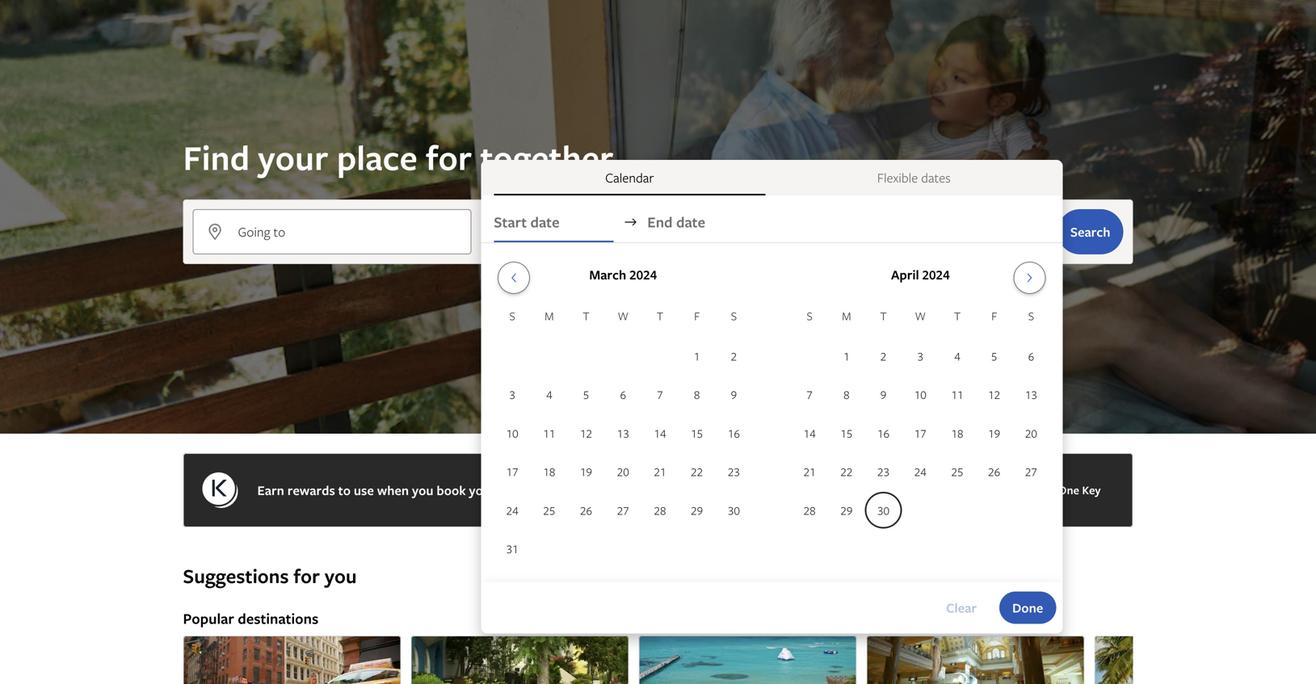 Task type: locate. For each thing, give the bounding box(es) containing it.
m inside "april 2024" element
[[842, 308, 851, 324]]

14
[[654, 426, 666, 441], [804, 426, 816, 441]]

1 14 button from the left
[[642, 415, 679, 452]]

1 horizontal spatial 21 button
[[791, 454, 828, 490]]

1 vertical spatial 12 button
[[568, 415, 605, 452]]

21
[[654, 464, 666, 480], [804, 464, 816, 480]]

2 14 from the left
[[804, 426, 816, 441]]

14 button
[[642, 415, 679, 452], [791, 415, 828, 452]]

date
[[530, 212, 560, 232], [676, 212, 706, 232]]

1 29 from the left
[[691, 503, 703, 518]]

1 t from the left
[[583, 308, 590, 324]]

0 horizontal spatial 17
[[506, 464, 518, 480]]

22 inside "april 2024" element
[[841, 464, 853, 480]]

1 horizontal spatial 4
[[955, 349, 961, 364]]

21 inside march 2024 element
[[654, 464, 666, 480]]

tab list containing calendar
[[481, 160, 1063, 196]]

march
[[589, 266, 626, 284]]

0 horizontal spatial 15
[[691, 426, 703, 441]]

soho - tribeca which includes street scenes and a city image
[[183, 636, 401, 684]]

1 horizontal spatial 4 button
[[939, 338, 976, 375]]

2 2 button from the left
[[865, 338, 902, 375]]

0 vertical spatial 19 button
[[976, 415, 1013, 452]]

0 horizontal spatial 15 button
[[679, 415, 716, 452]]

your right find
[[258, 135, 328, 181]]

0 horizontal spatial 12
[[580, 426, 592, 441]]

14 for 2nd the 14 button from the right
[[654, 426, 666, 441]]

0 vertical spatial 11 button
[[939, 376, 976, 413]]

your
[[258, 135, 328, 181], [469, 482, 496, 499]]

0 vertical spatial 4
[[955, 349, 961, 364]]

2 button
[[716, 338, 753, 375], [865, 338, 902, 375]]

south beach featuring tropical scenes, general coastal views and a beach image
[[1095, 636, 1313, 684]]

2 f from the left
[[992, 308, 997, 324]]

2 21 from the left
[[804, 464, 816, 480]]

6 button
[[1013, 338, 1050, 375], [605, 376, 642, 413]]

1 horizontal spatial 8 button
[[828, 376, 865, 413]]

1 f from the left
[[694, 308, 700, 324]]

2 16 from the left
[[878, 426, 890, 441]]

on
[[579, 482, 594, 499]]

calendar
[[605, 169, 654, 187]]

28 inside "april 2024" element
[[804, 503, 816, 518]]

2 7 from the left
[[807, 387, 813, 403]]

18
[[951, 426, 964, 441], [543, 464, 555, 480]]

29 button
[[679, 492, 716, 529], [828, 492, 865, 529]]

1 horizontal spatial 12
[[988, 387, 1001, 403]]

w inside "april 2024" element
[[915, 308, 926, 324]]

1 vertical spatial 24
[[506, 503, 518, 518]]

16 inside "april 2024" element
[[878, 426, 890, 441]]

3 t from the left
[[880, 308, 887, 324]]

2 for april 2024
[[881, 349, 887, 364]]

25 button
[[939, 454, 976, 490], [531, 492, 568, 529]]

4 button
[[939, 338, 976, 375], [531, 376, 568, 413]]

14 for 2nd the 14 button from the left
[[804, 426, 816, 441]]

29
[[691, 503, 703, 518], [841, 503, 853, 518]]

together
[[480, 135, 614, 181]]

1 button
[[679, 338, 716, 375], [828, 338, 865, 375]]

29 inside "april 2024" element
[[841, 503, 853, 518]]

1 m from the left
[[545, 308, 554, 324]]

1 23 from the left
[[728, 464, 740, 480]]

1 horizontal spatial 15 button
[[828, 415, 865, 452]]

6
[[1028, 349, 1034, 364], [620, 387, 626, 403]]

0 vertical spatial 25
[[951, 464, 964, 480]]

2024 right march
[[630, 266, 657, 284]]

19 inside march 2024 element
[[580, 464, 592, 480]]

0 horizontal spatial 5 button
[[568, 376, 605, 413]]

your left next
[[469, 482, 496, 499]]

you
[[412, 482, 434, 499], [325, 563, 357, 590]]

1 horizontal spatial 15
[[841, 426, 853, 441]]

30
[[728, 503, 740, 518], [878, 503, 890, 518]]

1 9 from the left
[[731, 387, 737, 403]]

30 inside march 2024 element
[[728, 503, 740, 518]]

19 button
[[976, 415, 1013, 452], [568, 454, 605, 490]]

0 horizontal spatial 4 button
[[531, 376, 568, 413]]

11 button
[[939, 376, 976, 413], [531, 415, 568, 452]]

1 horizontal spatial 5
[[991, 349, 998, 364]]

28 button right hotels.com
[[791, 492, 828, 529]]

1 date from the left
[[530, 212, 560, 232]]

19
[[988, 426, 1001, 441], [580, 464, 592, 480]]

done
[[1013, 599, 1043, 617]]

22 button
[[679, 454, 716, 490], [828, 454, 865, 490]]

1 vertical spatial 17
[[506, 464, 518, 480]]

for up destinations on the bottom left of page
[[294, 563, 320, 590]]

1 vertical spatial 6
[[620, 387, 626, 403]]

2 22 from the left
[[841, 464, 853, 480]]

27 button
[[1013, 454, 1050, 490], [605, 492, 642, 529]]

22
[[691, 464, 703, 480], [841, 464, 853, 480]]

f inside "april 2024" element
[[992, 308, 997, 324]]

2024
[[630, 266, 657, 284], [922, 266, 950, 284]]

1 21 button from the left
[[642, 454, 679, 490]]

georgetown - foggy bottom showing a house, a city and street scenes image
[[411, 636, 629, 684]]

wizard region
[[0, 0, 1316, 634]]

1 7 button from the left
[[642, 376, 679, 413]]

17 inside march 2024 element
[[506, 464, 518, 480]]

18 inside march 2024 element
[[543, 464, 555, 480]]

1 30 from the left
[[728, 503, 740, 518]]

6 inside "april 2024" element
[[1028, 349, 1034, 364]]

28 button
[[642, 492, 679, 529], [791, 492, 828, 529]]

3 inside "april 2024" element
[[918, 349, 924, 364]]

26
[[988, 464, 1001, 480], [580, 503, 592, 518]]

10 button
[[902, 376, 939, 413], [494, 415, 531, 452]]

2 28 button from the left
[[791, 492, 828, 529]]

14 inside march 2024 element
[[654, 426, 666, 441]]

0 horizontal spatial 16
[[728, 426, 740, 441]]

2 23 from the left
[[878, 464, 890, 480]]

21 button right hotels.com
[[791, 454, 828, 490]]

1 horizontal spatial 2
[[881, 349, 887, 364]]

1 vertical spatial 19
[[580, 464, 592, 480]]

1 horizontal spatial 9
[[881, 387, 887, 403]]

8 button
[[679, 376, 716, 413], [828, 376, 865, 413]]

12 button
[[976, 376, 1013, 413], [568, 415, 605, 452]]

2 29 button from the left
[[828, 492, 865, 529]]

22 for second 22 button from right
[[691, 464, 703, 480]]

1 2 from the left
[[731, 349, 737, 364]]

9 button
[[716, 376, 753, 413], [865, 376, 902, 413]]

23
[[728, 464, 740, 480], [878, 464, 890, 480]]

1 horizontal spatial 25 button
[[939, 454, 976, 490]]

1 7 from the left
[[657, 387, 663, 403]]

1 horizontal spatial 29
[[841, 503, 853, 518]]

2 29 from the left
[[841, 503, 853, 518]]

1 22 from the left
[[691, 464, 703, 480]]

21 button left and
[[642, 454, 679, 490]]

1 horizontal spatial 13
[[1025, 387, 1038, 403]]

26 button
[[976, 454, 1013, 490], [568, 492, 605, 529]]

2 30 from the left
[[878, 503, 890, 518]]

1 1 button from the left
[[679, 338, 716, 375]]

2 9 button from the left
[[865, 376, 902, 413]]

17 inside "april 2024" element
[[915, 426, 927, 441]]

use
[[354, 482, 374, 499]]

date right start
[[530, 212, 560, 232]]

1 2 button from the left
[[716, 338, 753, 375]]

28 button up the recently viewed region
[[642, 492, 679, 529]]

15 button inside "april 2024" element
[[828, 415, 865, 452]]

19 inside "april 2024" element
[[988, 426, 1001, 441]]

13 inside "april 2024" element
[[1025, 387, 1038, 403]]

m for april 2024
[[842, 308, 851, 324]]

5 inside "april 2024" element
[[991, 349, 998, 364]]

28 inside march 2024 element
[[654, 503, 666, 518]]

29 for 2nd 29 button
[[841, 503, 853, 518]]

rewards
[[287, 482, 335, 499]]

30 button
[[716, 492, 753, 529], [865, 492, 902, 529]]

31
[[506, 541, 518, 557]]

1 horizontal spatial 18 button
[[939, 415, 976, 452]]

1 horizontal spatial 23
[[878, 464, 890, 480]]

3 inside march 2024 element
[[509, 387, 515, 403]]

place
[[337, 135, 418, 181]]

1 23 button from the left
[[716, 454, 753, 490]]

9 inside march 2024 element
[[731, 387, 737, 403]]

1 vertical spatial 13
[[617, 426, 629, 441]]

21 for first 21 button from left
[[654, 464, 666, 480]]

1 horizontal spatial you
[[412, 482, 434, 499]]

0 vertical spatial for
[[426, 135, 472, 181]]

1 vertical spatial 10
[[506, 426, 518, 441]]

2 15 button from the left
[[828, 415, 865, 452]]

1 21 from the left
[[654, 464, 666, 480]]

8 inside march 2024 element
[[694, 387, 700, 403]]

13
[[1025, 387, 1038, 403], [617, 426, 629, 441]]

application
[[494, 255, 1050, 569]]

1 16 from the left
[[728, 426, 740, 441]]

26 inside "april 2024" element
[[988, 464, 1001, 480]]

1 horizontal spatial 30
[[878, 503, 890, 518]]

1 vertical spatial 10 button
[[494, 415, 531, 452]]

1 horizontal spatial 6
[[1028, 349, 1034, 364]]

15 inside march 2024 element
[[691, 426, 703, 441]]

f for april 2024
[[992, 308, 997, 324]]

10 inside "april 2024" element
[[915, 387, 927, 403]]

1 horizontal spatial 27 button
[[1013, 454, 1050, 490]]

1 vertical spatial 13 button
[[605, 415, 642, 452]]

directional image
[[623, 215, 638, 229]]

1 15 button from the left
[[679, 415, 716, 452]]

24 button
[[902, 454, 939, 490], [494, 492, 531, 529]]

2
[[731, 349, 737, 364], [881, 349, 887, 364]]

application inside "wizard" region
[[494, 255, 1050, 569]]

w
[[618, 308, 629, 324], [915, 308, 926, 324]]

8 button inside "april 2024" element
[[828, 376, 865, 413]]

1 vertical spatial 17 button
[[494, 454, 531, 490]]

21 inside "april 2024" element
[[804, 464, 816, 480]]

0 horizontal spatial 4
[[546, 387, 552, 403]]

tab list
[[481, 160, 1063, 196]]

1 vertical spatial 3 button
[[494, 376, 531, 413]]

1 inside "april 2024" element
[[844, 349, 850, 364]]

1 horizontal spatial 28 button
[[791, 492, 828, 529]]

2 30 button from the left
[[865, 492, 902, 529]]

w down march 2024
[[618, 308, 629, 324]]

previous month image
[[504, 272, 524, 284]]

2 2024 from the left
[[922, 266, 950, 284]]

0 horizontal spatial 2 button
[[716, 338, 753, 375]]

2 8 button from the left
[[828, 376, 865, 413]]

23 button inside "april 2024" element
[[865, 454, 902, 490]]

2 1 button from the left
[[828, 338, 865, 375]]

15
[[691, 426, 703, 441], [841, 426, 853, 441]]

1 vertical spatial 18
[[543, 464, 555, 480]]

15 button inside march 2024 element
[[679, 415, 716, 452]]

application containing march 2024
[[494, 255, 1050, 569]]

18 button
[[939, 415, 976, 452], [531, 454, 568, 490]]

1 horizontal spatial 1
[[844, 349, 850, 364]]

0 vertical spatial 24
[[915, 464, 927, 480]]

1 1 from the left
[[694, 349, 700, 364]]

1 15 from the left
[[691, 426, 703, 441]]

0 horizontal spatial m
[[545, 308, 554, 324]]

0 vertical spatial 20 button
[[1013, 415, 1050, 452]]

2 21 button from the left
[[791, 454, 828, 490]]

3 button
[[902, 338, 939, 375], [494, 376, 531, 413]]

1 2024 from the left
[[630, 266, 657, 284]]

1 8 button from the left
[[679, 376, 716, 413]]

17 button
[[902, 415, 939, 452], [494, 454, 531, 490]]

0 vertical spatial 6
[[1028, 349, 1034, 364]]

w down april 2024
[[915, 308, 926, 324]]

w inside march 2024 element
[[618, 308, 629, 324]]

1 horizontal spatial 2 button
[[865, 338, 902, 375]]

1 horizontal spatial 22
[[841, 464, 853, 480]]

2 for march 2024
[[731, 349, 737, 364]]

30 for second "30" button from the left
[[878, 503, 890, 518]]

date right 'end' in the top of the page
[[676, 212, 706, 232]]

1 button for march 2024
[[679, 338, 716, 375]]

2024 right april
[[922, 266, 950, 284]]

2 8 from the left
[[844, 387, 850, 403]]

4
[[955, 349, 961, 364], [546, 387, 552, 403]]

0 vertical spatial 5
[[991, 349, 998, 364]]

24 for the bottom 24 button
[[506, 503, 518, 518]]

10 inside march 2024 element
[[506, 426, 518, 441]]

8
[[694, 387, 700, 403], [844, 387, 850, 403]]

s
[[509, 308, 515, 324], [731, 308, 737, 324], [807, 308, 813, 324], [1028, 308, 1034, 324]]

0 vertical spatial 3 button
[[902, 338, 939, 375]]

24 for 24 button to the right
[[915, 464, 927, 480]]

7
[[657, 387, 663, 403], [807, 387, 813, 403]]

1 vertical spatial 12
[[580, 426, 592, 441]]

20
[[1025, 426, 1038, 441], [617, 464, 629, 480]]

2 7 button from the left
[[791, 376, 828, 413]]

1 28 from the left
[[654, 503, 666, 518]]

0 horizontal spatial 18
[[543, 464, 555, 480]]

9
[[731, 387, 737, 403], [881, 387, 887, 403]]

when
[[377, 482, 409, 499]]

0 horizontal spatial 2
[[731, 349, 737, 364]]

1 horizontal spatial 10 button
[[902, 376, 939, 413]]

2 date from the left
[[676, 212, 706, 232]]

2 1 from the left
[[844, 349, 850, 364]]

1 horizontal spatial 1 button
[[828, 338, 865, 375]]

your inside "wizard" region
[[258, 135, 328, 181]]

0 vertical spatial 12
[[988, 387, 1001, 403]]

f inside march 2024 element
[[694, 308, 700, 324]]

clear
[[946, 599, 977, 617]]

0 vertical spatial 10
[[915, 387, 927, 403]]

2 9 from the left
[[881, 387, 887, 403]]

1 horizontal spatial 5 button
[[976, 338, 1013, 375]]

1 button for april 2024
[[828, 338, 865, 375]]

1 8 from the left
[[694, 387, 700, 403]]

0 horizontal spatial 22
[[691, 464, 703, 480]]

1 horizontal spatial w
[[915, 308, 926, 324]]

25
[[951, 464, 964, 480], [543, 503, 555, 518]]

0 vertical spatial 18
[[951, 426, 964, 441]]

7 inside "april 2024" element
[[807, 387, 813, 403]]

29 inside march 2024 element
[[691, 503, 703, 518]]

suggestions for you
[[183, 563, 357, 590]]

1 28 button from the left
[[642, 492, 679, 529]]

15 button
[[679, 415, 716, 452], [828, 415, 865, 452]]

0 horizontal spatial 10
[[506, 426, 518, 441]]

find your place for together
[[183, 135, 614, 181]]

1 w from the left
[[618, 308, 629, 324]]

0 horizontal spatial 14
[[654, 426, 666, 441]]

0 horizontal spatial 29 button
[[679, 492, 716, 529]]

0 horizontal spatial 22 button
[[679, 454, 716, 490]]

11 inside "april 2024" element
[[951, 387, 964, 403]]

0 vertical spatial 19
[[988, 426, 1001, 441]]

0 horizontal spatial 9 button
[[716, 376, 753, 413]]

clear button
[[933, 592, 990, 624]]

0 horizontal spatial 9
[[731, 387, 737, 403]]

1 horizontal spatial 24
[[915, 464, 927, 480]]

10
[[915, 387, 927, 403], [506, 426, 518, 441]]

1 horizontal spatial 12 button
[[976, 376, 1013, 413]]

17 for 17 button to the top
[[915, 426, 927, 441]]

2 2 from the left
[[881, 349, 887, 364]]

5 button
[[976, 338, 1013, 375], [568, 376, 605, 413]]

f
[[694, 308, 700, 324], [992, 308, 997, 324]]

0 horizontal spatial f
[[694, 308, 700, 324]]

12
[[988, 387, 1001, 403], [580, 426, 592, 441]]

14 inside "april 2024" element
[[804, 426, 816, 441]]

3
[[918, 349, 924, 364], [509, 387, 515, 403]]

for right place
[[426, 135, 472, 181]]

22 inside march 2024 element
[[691, 464, 703, 480]]

17
[[915, 426, 927, 441], [506, 464, 518, 480]]

2 15 from the left
[[841, 426, 853, 441]]

1 inside march 2024 element
[[694, 349, 700, 364]]

1 vertical spatial 27 button
[[605, 492, 642, 529]]

earn
[[257, 482, 284, 499]]

1 horizontal spatial 11
[[951, 387, 964, 403]]

for
[[426, 135, 472, 181], [294, 563, 320, 590]]

1 horizontal spatial your
[[469, 482, 496, 499]]

30 for 2nd "30" button from right
[[728, 503, 740, 518]]

1 horizontal spatial for
[[426, 135, 472, 181]]

1 horizontal spatial 20 button
[[1013, 415, 1050, 452]]

6 inside march 2024 element
[[620, 387, 626, 403]]

1 horizontal spatial 29 button
[[828, 492, 865, 529]]

0 horizontal spatial w
[[618, 308, 629, 324]]

5
[[991, 349, 998, 364], [583, 387, 589, 403]]

30 inside "april 2024" element
[[878, 503, 890, 518]]

1 30 button from the left
[[716, 492, 753, 529]]

25 inside march 2024 element
[[543, 503, 555, 518]]

1 horizontal spatial 8
[[844, 387, 850, 403]]

15 inside "april 2024" element
[[841, 426, 853, 441]]

0 vertical spatial 3
[[918, 349, 924, 364]]

flexible
[[877, 169, 918, 187]]

0 horizontal spatial 5
[[583, 387, 589, 403]]

28
[[654, 503, 666, 518], [804, 503, 816, 518]]

0 vertical spatial 10 button
[[902, 376, 939, 413]]

2 23 button from the left
[[865, 454, 902, 490]]

2 m from the left
[[842, 308, 851, 324]]

23 inside march 2024 element
[[728, 464, 740, 480]]

2 22 button from the left
[[828, 454, 865, 490]]

11
[[951, 387, 964, 403], [543, 426, 555, 441]]

13 inside march 2024 element
[[617, 426, 629, 441]]

2 w from the left
[[915, 308, 926, 324]]

19 for the right 19 button
[[988, 426, 1001, 441]]

3 for 3 button to the left
[[509, 387, 515, 403]]

1 14 from the left
[[654, 426, 666, 441]]

0 horizontal spatial for
[[294, 563, 320, 590]]

0 horizontal spatial 7 button
[[642, 376, 679, 413]]

0 horizontal spatial 20 button
[[605, 454, 642, 490]]

calendar link
[[494, 160, 765, 196]]

7 inside march 2024 element
[[657, 387, 663, 403]]

2024 for march 2024
[[630, 266, 657, 284]]

w for april
[[915, 308, 926, 324]]

1 vertical spatial 26 button
[[568, 492, 605, 529]]

19 for the bottommost 19 button
[[580, 464, 592, 480]]

2 28 from the left
[[804, 503, 816, 518]]

find
[[183, 135, 250, 181]]

1 for april 2024
[[844, 349, 850, 364]]

7 for 7 'button' within the "april 2024" element
[[807, 387, 813, 403]]

16
[[728, 426, 740, 441], [878, 426, 890, 441]]

31 button
[[494, 531, 531, 568]]

1
[[694, 349, 700, 364], [844, 349, 850, 364]]



Task type: vqa. For each thing, say whether or not it's contained in the screenshot.


Task type: describe. For each thing, give the bounding box(es) containing it.
1 s from the left
[[509, 308, 515, 324]]

1 vertical spatial for
[[294, 563, 320, 590]]

2024 for april 2024
[[922, 266, 950, 284]]

0 vertical spatial 18 button
[[939, 415, 976, 452]]

7 button inside march 2024 element
[[642, 376, 679, 413]]

and
[[685, 482, 706, 499]]

3 s from the left
[[807, 308, 813, 324]]

tab list inside "wizard" region
[[481, 160, 1063, 196]]

0 vertical spatial 17 button
[[902, 415, 939, 452]]

0 horizontal spatial 17 button
[[494, 454, 531, 490]]

cancun which includes a sandy beach, landscape views and general coastal views image
[[639, 636, 857, 684]]

27 inside march 2024 element
[[617, 503, 629, 518]]

23 inside "april 2024" element
[[878, 464, 890, 480]]

26 inside march 2024 element
[[580, 503, 592, 518]]

12 inside "april 2024" element
[[988, 387, 1001, 403]]

1 horizontal spatial 20
[[1025, 426, 1038, 441]]

expedia,
[[632, 482, 681, 499]]

0 vertical spatial 4 button
[[939, 338, 976, 375]]

5 inside march 2024 element
[[583, 387, 589, 403]]

7 for 7 'button' inside march 2024 element
[[657, 387, 663, 403]]

april 2024 element
[[791, 307, 1050, 531]]

28 for second 28 button from right
[[654, 503, 666, 518]]

flexible dates link
[[778, 160, 1050, 196]]

1 vertical spatial 6 button
[[605, 376, 642, 413]]

end
[[648, 212, 673, 232]]

next month image
[[1020, 272, 1040, 284]]

1 horizontal spatial 26 button
[[976, 454, 1013, 490]]

4 s from the left
[[1028, 308, 1034, 324]]

book
[[437, 482, 466, 499]]

for inside "wizard" region
[[426, 135, 472, 181]]

1 horizontal spatial 3 button
[[902, 338, 939, 375]]

12 inside march 2024 element
[[580, 426, 592, 441]]

21 for second 21 button
[[804, 464, 816, 480]]

0 horizontal spatial 25 button
[[531, 492, 568, 529]]

0 vertical spatial 27 button
[[1013, 454, 1050, 490]]

2 s from the left
[[731, 308, 737, 324]]

17 for left 17 button
[[506, 464, 518, 480]]

earn rewards to use when you book your next getaway on vrbo, expedia, and hotels.com
[[257, 482, 776, 499]]

suggestions
[[183, 563, 289, 590]]

search
[[1071, 223, 1111, 241]]

1 vertical spatial 4 button
[[531, 376, 568, 413]]

march 2024 element
[[494, 307, 753, 569]]

4 t from the left
[[954, 308, 961, 324]]

8 button inside march 2024 element
[[679, 376, 716, 413]]

next
[[499, 482, 525, 499]]

flexible dates
[[877, 169, 951, 187]]

date for start date
[[530, 212, 560, 232]]

22 for second 22 button from the left
[[841, 464, 853, 480]]

28 for 2nd 28 button from the left
[[804, 503, 816, 518]]

1 vertical spatial 4
[[546, 387, 552, 403]]

1 9 button from the left
[[716, 376, 753, 413]]

1 horizontal spatial 13 button
[[1013, 376, 1050, 413]]

2 button for april 2024
[[865, 338, 902, 375]]

end date
[[648, 212, 706, 232]]

1 vertical spatial 20 button
[[605, 454, 642, 490]]

hotels.com
[[709, 482, 776, 499]]

1 vertical spatial 19 button
[[568, 454, 605, 490]]

3 for rightmost 3 button
[[918, 349, 924, 364]]

25 inside "april 2024" element
[[951, 464, 964, 480]]

6 for the topmost 6 button
[[1028, 349, 1034, 364]]

getaway
[[528, 482, 576, 499]]

0 horizontal spatial 20
[[617, 464, 629, 480]]

2 t from the left
[[657, 308, 664, 324]]

13 for the rightmost "13" button
[[1025, 387, 1038, 403]]

1 vertical spatial you
[[325, 563, 357, 590]]

f for march 2024
[[694, 308, 700, 324]]

0 horizontal spatial 27 button
[[605, 492, 642, 529]]

dates
[[921, 169, 951, 187]]

13 for the left "13" button
[[617, 426, 629, 441]]

start date
[[494, 212, 560, 232]]

date for end date
[[676, 212, 706, 232]]

april
[[891, 266, 919, 284]]

m for march 2024
[[545, 308, 554, 324]]

10 for 10 button to the right
[[915, 387, 927, 403]]

1 vertical spatial your
[[469, 482, 496, 499]]

18 inside "april 2024" element
[[951, 426, 964, 441]]

start date button
[[494, 202, 614, 242]]

2 button for march 2024
[[716, 338, 753, 375]]

end date button
[[648, 202, 767, 242]]

8 inside "april 2024" element
[[844, 387, 850, 403]]

w for march
[[618, 308, 629, 324]]

2 16 button from the left
[[865, 415, 902, 452]]

vrbo,
[[597, 482, 629, 499]]

6 for the bottom 6 button
[[620, 387, 626, 403]]

0 vertical spatial 5 button
[[976, 338, 1013, 375]]

16 inside march 2024 element
[[728, 426, 740, 441]]

las vegas featuring interior views image
[[867, 636, 1085, 684]]

0 horizontal spatial 13 button
[[605, 415, 642, 452]]

0 vertical spatial 6 button
[[1013, 338, 1050, 375]]

popular
[[183, 609, 234, 629]]

april 2024
[[891, 266, 950, 284]]

1 vertical spatial 24 button
[[494, 492, 531, 529]]

27 inside "april 2024" element
[[1025, 464, 1038, 480]]

march 2024
[[589, 266, 657, 284]]

1 22 button from the left
[[679, 454, 716, 490]]

search button
[[1058, 209, 1124, 255]]

29 for 2nd 29 button from the right
[[691, 503, 703, 518]]

1 29 button from the left
[[679, 492, 716, 529]]

11 inside march 2024 element
[[543, 426, 555, 441]]

recently viewed region
[[173, 537, 1143, 563]]

0 horizontal spatial 12 button
[[568, 415, 605, 452]]

done button
[[1000, 592, 1056, 624]]

0 horizontal spatial 18 button
[[531, 454, 568, 490]]

0 vertical spatial 12 button
[[976, 376, 1013, 413]]

1 16 button from the left
[[716, 415, 753, 452]]

10 for bottommost 10 button
[[506, 426, 518, 441]]

0 horizontal spatial 3 button
[[494, 376, 531, 413]]

9 inside "april 2024" element
[[881, 387, 887, 403]]

popular destinations
[[183, 609, 319, 629]]

1 horizontal spatial 24 button
[[902, 454, 939, 490]]

1 horizontal spatial 19 button
[[976, 415, 1013, 452]]

destinations
[[238, 609, 319, 629]]

to
[[338, 482, 351, 499]]

1 for march 2024
[[694, 349, 700, 364]]

0 vertical spatial you
[[412, 482, 434, 499]]

start
[[494, 212, 527, 232]]

1 vertical spatial 5 button
[[568, 376, 605, 413]]

1 vertical spatial 11 button
[[531, 415, 568, 452]]

2 14 button from the left
[[791, 415, 828, 452]]

7 button inside "april 2024" element
[[791, 376, 828, 413]]



